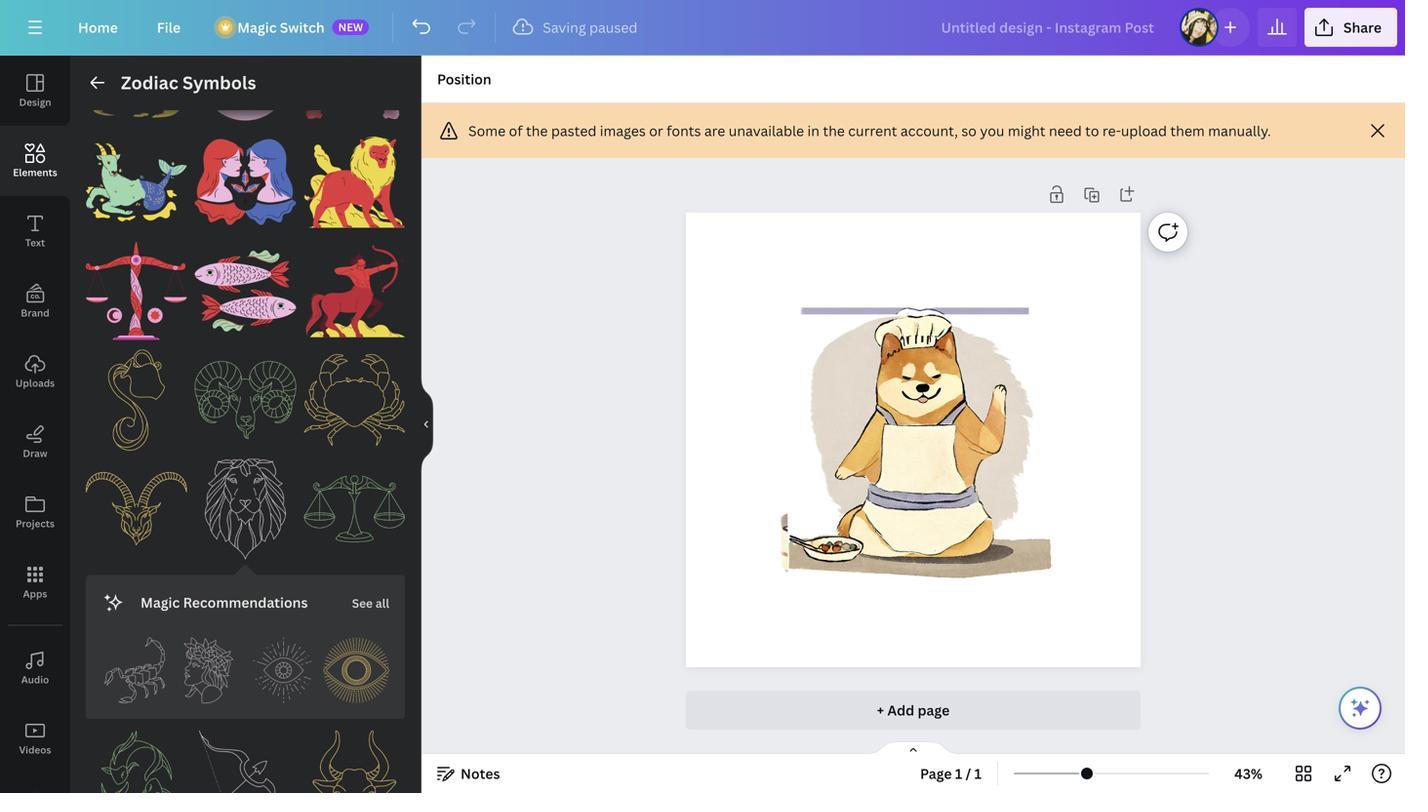 Task type: describe. For each thing, give the bounding box(es) containing it.
elements
[[13, 166, 57, 179]]

uploads button
[[0, 337, 70, 407]]

so
[[962, 122, 977, 140]]

brand button
[[0, 267, 70, 337]]

them
[[1171, 122, 1206, 140]]

/
[[966, 765, 972, 784]]

2 the from the left
[[823, 122, 845, 140]]

+ add page
[[878, 702, 950, 720]]

share button
[[1305, 8, 1398, 47]]

design
[[19, 96, 51, 109]]

symbols
[[183, 71, 256, 95]]

videos button
[[0, 704, 70, 774]]

see all button
[[350, 583, 392, 622]]

re-
[[1103, 122, 1122, 140]]

hide image
[[421, 378, 434, 472]]

recommendations
[[183, 594, 308, 612]]

images
[[600, 122, 646, 140]]

star sign libra image
[[86, 241, 187, 342]]

file
[[157, 18, 181, 37]]

are
[[705, 122, 726, 140]]

horoscope aquarius water jug image
[[86, 350, 187, 451]]

projects
[[16, 517, 55, 531]]

43%
[[1235, 765, 1263, 784]]

horoscope libra scale image
[[304, 459, 405, 560]]

main menu bar
[[0, 0, 1406, 56]]

horoscope aries goat image
[[195, 350, 296, 451]]

videos
[[19, 744, 51, 757]]

star sign cancer image
[[304, 23, 405, 124]]

new
[[338, 20, 363, 34]]

saving paused status
[[504, 16, 648, 39]]

projects button
[[0, 477, 70, 548]]

magic switch
[[237, 18, 325, 37]]

home
[[78, 18, 118, 37]]

audio button
[[0, 634, 70, 704]]

pasted
[[552, 122, 597, 140]]

horoscope taurus bull image
[[304, 732, 405, 794]]

star sign pisces image
[[195, 241, 296, 342]]

draw
[[23, 447, 47, 460]]

1 1 from the left
[[956, 765, 963, 784]]

switch
[[280, 18, 325, 37]]

current
[[849, 122, 898, 140]]

page 1 / 1
[[921, 765, 982, 784]]

1 the from the left
[[526, 122, 548, 140]]

horoscope pisces fish image
[[86, 732, 187, 794]]

star sign gemini image
[[195, 132, 296, 233]]

star sign sagittarius image
[[304, 241, 405, 342]]

file button
[[141, 8, 196, 47]]

add
[[888, 702, 915, 720]]

paused
[[590, 18, 638, 37]]

in
[[808, 122, 820, 140]]

star sign taurus image
[[86, 23, 187, 124]]

magic for magic switch
[[237, 18, 277, 37]]

see
[[352, 596, 373, 612]]

or
[[650, 122, 664, 140]]

horoscope cancer crab image
[[304, 350, 405, 451]]

2 1 from the left
[[975, 765, 982, 784]]

home link
[[62, 8, 134, 47]]

some of the pasted images or fonts are unavailable in the current account, so you might need to re-upload them manually.
[[469, 122, 1272, 140]]



Task type: locate. For each thing, give the bounding box(es) containing it.
page
[[921, 765, 952, 784]]

you
[[981, 122, 1005, 140]]

manually.
[[1209, 122, 1272, 140]]

page
[[918, 702, 950, 720]]

magic recommendations
[[141, 594, 308, 612]]

notes button
[[430, 759, 508, 790]]

elements button
[[0, 126, 70, 196]]

1
[[956, 765, 963, 784], [975, 765, 982, 784]]

position
[[437, 70, 492, 88]]

1 left /
[[956, 765, 963, 784]]

uploads
[[15, 377, 55, 390]]

magic left switch in the left top of the page
[[237, 18, 277, 37]]

+
[[878, 702, 885, 720]]

to
[[1086, 122, 1100, 140]]

zodiac symbols
[[121, 71, 256, 95]]

0 vertical spatial magic
[[237, 18, 277, 37]]

brand
[[21, 307, 50, 320]]

43% button
[[1218, 759, 1281, 790]]

1 vertical spatial magic
[[141, 594, 180, 612]]

design button
[[0, 56, 70, 126]]

magic inside main menu bar
[[237, 18, 277, 37]]

magic
[[237, 18, 277, 37], [141, 594, 180, 612]]

star sign leo image
[[304, 132, 405, 233]]

of
[[509, 122, 523, 140]]

the right 'of'
[[526, 122, 548, 140]]

magic for magic recommendations
[[141, 594, 180, 612]]

some
[[469, 122, 506, 140]]

0 horizontal spatial magic
[[141, 594, 180, 612]]

0 horizontal spatial the
[[526, 122, 548, 140]]

+ add page button
[[686, 691, 1141, 730]]

share
[[1344, 18, 1383, 37]]

canva assistant image
[[1349, 697, 1373, 721]]

horoscope capricorn ram image
[[86, 459, 187, 560]]

text
[[25, 236, 45, 249]]

upload
[[1122, 122, 1168, 140]]

star sign capricorn image
[[86, 132, 187, 233]]

unavailable
[[729, 122, 805, 140]]

text button
[[0, 196, 70, 267]]

1 horizontal spatial 1
[[975, 765, 982, 784]]

side panel tab list
[[0, 56, 70, 794]]

draw button
[[0, 407, 70, 477]]

the right in
[[823, 122, 845, 140]]

Design title text field
[[926, 8, 1173, 47]]

1 right /
[[975, 765, 982, 784]]

group
[[86, 23, 187, 124], [195, 23, 296, 124], [304, 23, 405, 124], [86, 120, 187, 233], [195, 120, 296, 233], [304, 120, 405, 233], [195, 229, 296, 342], [304, 229, 405, 342], [86, 241, 187, 342], [86, 338, 187, 451], [195, 338, 296, 451], [304, 338, 405, 451], [86, 447, 187, 560], [195, 447, 296, 560], [304, 447, 405, 560], [102, 626, 168, 704], [176, 626, 242, 704], [249, 626, 316, 704], [323, 626, 390, 704], [86, 720, 187, 794], [304, 720, 405, 794]]

rustic horoscope eye image
[[323, 638, 390, 704]]

0 horizontal spatial 1
[[956, 765, 963, 784]]

star sign virgo image
[[195, 23, 296, 124]]

might
[[1008, 122, 1046, 140]]

notes
[[461, 765, 500, 784]]

saving
[[543, 18, 586, 37]]

fonts
[[667, 122, 701, 140]]

apps
[[23, 588, 47, 601]]

audio
[[21, 674, 49, 687]]

saving paused
[[543, 18, 638, 37]]

1 horizontal spatial the
[[823, 122, 845, 140]]

zodiac
[[121, 71, 179, 95]]

magic left recommendations
[[141, 594, 180, 612]]

the
[[526, 122, 548, 140], [823, 122, 845, 140]]

apps button
[[0, 548, 70, 618]]

position button
[[430, 63, 500, 95]]

show pages image
[[867, 741, 961, 757]]

1 horizontal spatial magic
[[237, 18, 277, 37]]

see all
[[352, 596, 390, 612]]

account,
[[901, 122, 959, 140]]

need
[[1050, 122, 1083, 140]]

all
[[376, 596, 390, 612]]



Task type: vqa. For each thing, say whether or not it's contained in the screenshot.
Church in the yellow simple church letterhead letterhead by canva creative studio
no



